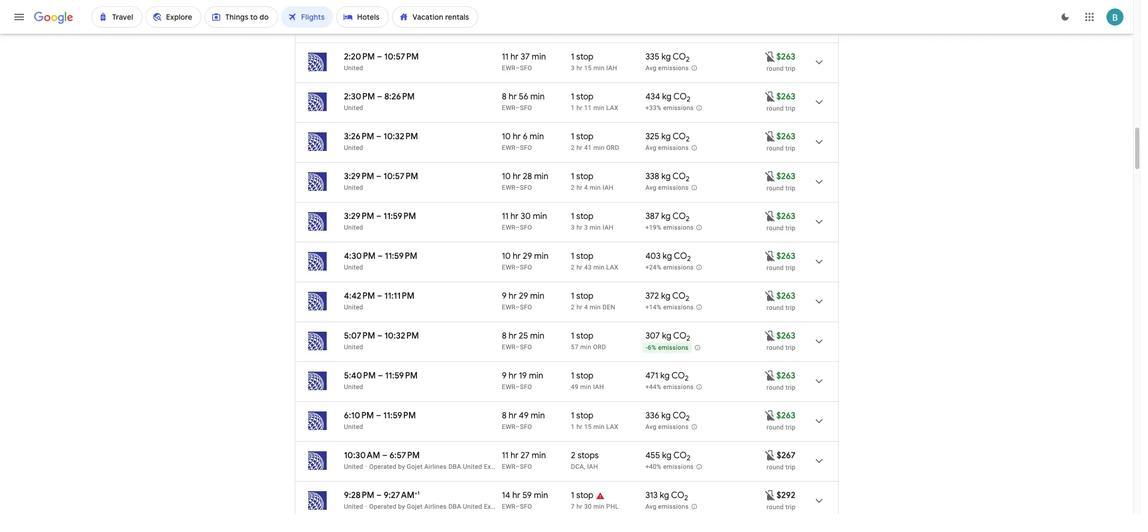 Task type: locate. For each thing, give the bounding box(es) containing it.
2 right 336
[[686, 414, 690, 423]]

8 inside 8 hr 49 min ewr – sfo
[[502, 410, 507, 421]]

2 operated by gojet airlines dba united express from the top
[[370, 503, 508, 510]]

1 vertical spatial operated by gojet airlines dba united express
[[370, 503, 508, 510]]

round left the flight details. leaves newark liberty international airport at 2:30 pm on wednesday, december 13 and arrives at san francisco international airport at 8:26 pm on wednesday, december 13. icon
[[767, 105, 784, 112]]

0 vertical spatial 263 us dollars text field
[[777, 52, 796, 62]]

2 express from the top
[[484, 503, 508, 510]]

ewr for 8 hr 49 min
[[502, 423, 516, 431]]

avg
[[646, 64, 657, 72], [646, 144, 657, 152], [646, 184, 657, 191], [646, 423, 657, 431], [646, 503, 657, 510]]

total duration 8 hr 49 min. element
[[502, 410, 571, 423]]

hr left 19
[[509, 371, 517, 381]]

arrival time: 10:57 pm. text field down arrival time: 10:32 pm. text field
[[384, 171, 419, 182]]

total duration 9 hr 19 min. element
[[502, 371, 571, 383]]

56
[[519, 91, 529, 102]]

0 vertical spatial arrival time: 11:59 pm. text field
[[385, 371, 418, 381]]

1 operated from the top
[[370, 463, 397, 470]]

0 vertical spatial 4
[[585, 184, 588, 191]]

ewr up 14 at the left of page
[[502, 463, 516, 470]]

0 vertical spatial operated
[[370, 463, 397, 470]]

0 horizontal spatial 30
[[521, 211, 531, 222]]

8 trip from the top
[[786, 344, 796, 351]]

sfo inside 11 hr 30 min ewr – sfo
[[520, 224, 532, 231]]

1 stop flight. element up 7 on the right
[[571, 490, 594, 502]]

stop inside 1 stop 1 hr 11 min lax
[[577, 91, 594, 102]]

49
[[571, 383, 579, 391], [519, 410, 529, 421]]

Departure time: 4:42 PM. text field
[[344, 291, 375, 301]]

– down total duration 10 hr 6 min. 'element'
[[516, 144, 520, 152]]

5 round from the top
[[767, 224, 784, 232]]

11 round from the top
[[767, 464, 784, 471]]

united down departure time: 3:29 pm. text field in the top of the page
[[344, 184, 363, 191]]

emissions for 372
[[664, 304, 694, 311]]

2 inside 471 kg co 2
[[685, 374, 689, 383]]

1 vertical spatial ord
[[593, 343, 606, 351]]

2 vertical spatial 8
[[502, 410, 507, 421]]

1 horizontal spatial ord
[[607, 144, 620, 152]]

8 inside 8 hr 56 min ewr – sfo
[[502, 91, 507, 102]]

Arrival time: 11:59 PM. text field
[[385, 371, 418, 381], [384, 410, 416, 421]]

sfo inside 9 hr 19 min ewr – sfo
[[520, 383, 532, 391]]

263 US dollars text field
[[777, 52, 796, 62], [777, 131, 796, 142], [777, 410, 796, 421]]

round for 335
[[767, 65, 784, 72]]

kg inside 471 kg co 2
[[661, 371, 670, 381]]

1 vertical spatial arrival time: 11:59 pm. text field
[[384, 410, 416, 421]]

stop for 1 stop 49 min iah
[[577, 371, 594, 381]]

0 vertical spatial dba
[[449, 463, 462, 470]]

263 us dollars text field for 335
[[777, 52, 796, 62]]

hr up 1 stop 2 hr 41 min ord
[[577, 104, 583, 112]]

1 inside 1 stop 2 hr 43 min lax
[[571, 251, 575, 262]]

round trip for 335
[[767, 65, 796, 72]]

3 down total duration 11 hr 37 min. element
[[571, 64, 575, 72]]

kg for 335
[[662, 52, 671, 62]]

1 15 from the top
[[585, 64, 592, 72]]

2 ewr from the top
[[502, 104, 516, 112]]

10
[[502, 131, 511, 142], [502, 171, 511, 182], [502, 251, 511, 262]]

263 us dollars text field left "flight details. leaves newark liberty international airport at 2:20 pm on wednesday, december 13 and arrives at san francisco international airport at 10:57 pm on wednesday, december 13." icon
[[777, 52, 796, 62]]

lax inside 1 stop 1 hr 11 min lax
[[607, 104, 619, 112]]

0 vertical spatial 3:29 pm
[[344, 171, 374, 182]]

3:29 pm – 11:59 pm united
[[344, 211, 416, 231]]

1 vertical spatial arrival time: 11:59 pm. text field
[[385, 251, 418, 262]]

sfo for 8 hr 56 min
[[520, 104, 532, 112]]

united down departure time: 3:29 pm. text box
[[344, 224, 363, 231]]

– inside 5:07 pm – 10:32 pm united
[[377, 331, 383, 341]]

2:08 pm
[[344, 12, 375, 22]]

Arrival time: 11:11 PM. text field
[[385, 291, 415, 301]]

292 US dollars text field
[[777, 490, 796, 501]]

6 stop from the top
[[577, 251, 594, 262]]

2 left 43
[[571, 264, 575, 271]]

min right 37
[[532, 52, 546, 62]]

ewr inside 14 hr 59 min ewr – sfo
[[502, 503, 516, 510]]

7
[[571, 503, 575, 510]]

2 down total duration 10 hr 28 min. element
[[571, 184, 575, 191]]

hr left 27 at the bottom left of page
[[511, 450, 519, 461]]

avg emissions down 313 kg co 2
[[646, 503, 689, 510]]

express
[[484, 463, 508, 470], [484, 503, 508, 510]]

min
[[532, 52, 546, 62], [594, 64, 605, 72], [531, 91, 545, 102], [594, 104, 605, 112], [530, 131, 544, 142], [594, 144, 605, 152], [535, 171, 549, 182], [590, 184, 601, 191], [533, 211, 547, 222], [590, 224, 601, 231], [535, 251, 549, 262], [594, 264, 605, 271], [531, 291, 545, 301], [590, 304, 601, 311], [531, 331, 545, 341], [581, 343, 592, 351], [529, 371, 544, 381], [581, 383, 592, 391], [531, 410, 545, 421], [594, 423, 605, 431], [532, 450, 546, 461], [534, 490, 549, 501], [594, 503, 605, 510]]

3 stop from the top
[[577, 131, 594, 142]]

1 vertical spatial 15
[[585, 423, 592, 431]]

stop up "layover (1 of 1) is a 1 hr 11 min layover at los angeles international airport in los angeles." element
[[577, 91, 594, 102]]

1 vertical spatial 10:57 pm
[[384, 171, 419, 182]]

emissions down 403 kg co 2 at the right of page
[[664, 264, 694, 271]]

1 up layover (1 of 1) is a 2 hr 41 min layover at o'hare international airport in chicago. element
[[571, 131, 575, 142]]

0 vertical spatial 29
[[523, 251, 533, 262]]

0 vertical spatial 10:32 pm
[[384, 131, 418, 142]]

– down total duration 10 hr 28 min. element
[[516, 184, 520, 191]]

263 us dollars text field for 387
[[777, 211, 796, 222]]

1 vertical spatial 9
[[502, 371, 507, 381]]

2 3:29 pm from the top
[[344, 211, 374, 222]]

Departure time: 5:07 PM. text field
[[344, 331, 375, 341]]

kg up +40% emissions
[[663, 450, 672, 461]]

1 vertical spatial 49
[[519, 410, 529, 421]]

5 avg emissions from the top
[[646, 503, 689, 510]]

ewr down total duration 8 hr 56 min. element
[[502, 104, 516, 112]]

min right 56
[[531, 91, 545, 102]]

kg inside 434 kg co 2
[[663, 91, 672, 102]]

this price for this flight doesn't include overhead bin access. if you need a carry-on bag, use the bags filter to update prices. image
[[764, 90, 777, 103], [764, 170, 777, 183], [764, 409, 777, 422], [764, 449, 777, 462]]

2 stops flight. element
[[571, 450, 599, 462]]

2 vertical spatial lax
[[607, 423, 619, 431]]

gojet down arrival time: 6:57 pm. text box
[[407, 463, 423, 470]]

11 ewr from the top
[[502, 463, 516, 470]]

1 vertical spatial 30
[[585, 503, 592, 510]]

1 4 from the top
[[585, 184, 588, 191]]

6 trip from the top
[[786, 264, 796, 272]]

hr inside layover (1 of 1) is a 7 hr 30 min overnight layover at philadelphia international airport in philadelphia. element
[[577, 503, 583, 510]]

6
[[523, 131, 528, 142]]

leaves newark liberty international airport at 3:29 pm on wednesday, december 13 and arrives at san francisco international airport at 10:57 pm on wednesday, december 13. element
[[344, 171, 419, 182]]

– inside 2:08 pm – 7:21 pm united
[[377, 12, 383, 22]]

1 263 us dollars text field from the top
[[777, 52, 796, 62]]

2:30 pm – 8:26 pm united
[[344, 91, 415, 112]]

emissions for 403
[[664, 264, 694, 271]]

co inside 335 kg co 2
[[673, 52, 686, 62]]

1 for 1 stop 2 hr 41 min ord
[[571, 131, 575, 142]]

hr right 14 at the left of page
[[513, 490, 521, 501]]

3 round from the top
[[767, 145, 784, 152]]

8 for 8 hr 25 min
[[502, 331, 507, 341]]

co for 336
[[673, 410, 686, 421]]

emissions for 471
[[664, 383, 694, 391]]

2 avg from the top
[[646, 144, 657, 152]]

1 avg from the top
[[646, 64, 657, 72]]

Departure time: 3:26 PM. text field
[[344, 131, 374, 142]]

ewr for 10 hr 29 min
[[502, 264, 516, 271]]

1 vertical spatial gojet
[[407, 503, 423, 510]]

2 gojet from the top
[[407, 503, 423, 510]]

3:26 pm
[[344, 131, 374, 142]]

5 stop from the top
[[577, 211, 594, 222]]

0 vertical spatial 263 us dollars text field
[[777, 91, 796, 102]]

united down 3:26 pm
[[344, 144, 363, 152]]

8 $263 from the top
[[777, 331, 796, 341]]

 image
[[366, 463, 367, 470]]

1 vertical spatial dba
[[449, 503, 462, 510]]

2 15 from the top
[[585, 423, 592, 431]]

layover (1 of 1) is a 57 min layover at o'hare international airport in chicago. element
[[571, 343, 641, 351]]

this price for this flight doesn't include overhead bin access. if you need a carry-on bag, use the bags filter to update prices. image left "flight details. leaves newark liberty international airport at 2:20 pm on wednesday, december 13 and arrives at san francisco international airport at 10:57 pm on wednesday, december 13." icon
[[764, 50, 777, 63]]

hr inside "11 hr 37 min ewr – sfo"
[[511, 52, 519, 62]]

-
[[646, 344, 648, 351]]

united down 5:07 pm
[[344, 343, 363, 351]]

lax inside 1 stop 1 hr 15 min lax
[[607, 423, 619, 431]]

10 stop from the top
[[577, 410, 594, 421]]

ewr for 14 hr 59 min
[[502, 503, 516, 510]]

9 1 stop flight. element from the top
[[571, 371, 594, 383]]

co
[[673, 52, 686, 62], [674, 91, 687, 102], [673, 131, 686, 142], [673, 171, 686, 182], [673, 211, 686, 222], [674, 251, 688, 262], [673, 291, 686, 301], [674, 331, 687, 341], [672, 371, 685, 381], [673, 410, 686, 421], [674, 450, 687, 461], [672, 490, 685, 501]]

10 inside the '10 hr 6 min ewr – sfo'
[[502, 131, 511, 142]]

2
[[686, 55, 690, 64], [687, 95, 691, 104], [686, 135, 690, 144], [571, 144, 575, 152], [686, 174, 690, 184], [571, 184, 575, 191], [686, 214, 690, 223], [688, 254, 691, 263], [571, 264, 575, 271], [686, 294, 690, 303], [571, 304, 575, 311], [687, 334, 691, 343], [685, 374, 689, 383], [686, 414, 690, 423], [571, 450, 576, 461], [687, 454, 691, 463], [685, 493, 689, 502]]

stop for 1 stop 2 hr 4 min iah
[[577, 171, 594, 182]]

10 left 28
[[502, 171, 511, 182]]

1 up 7 on the right
[[571, 490, 575, 501]]

emissions for 335
[[659, 64, 689, 72]]

263 US dollars text field
[[777, 91, 796, 102], [777, 211, 796, 222]]

ewr
[[502, 64, 516, 72], [502, 104, 516, 112], [502, 144, 516, 152], [502, 184, 516, 191], [502, 224, 516, 231], [502, 264, 516, 271], [502, 304, 516, 311], [502, 343, 516, 351], [502, 383, 516, 391], [502, 423, 516, 431], [502, 463, 516, 470], [502, 503, 516, 510]]

this price for this flight doesn't include overhead bin access. if you need a carry-on bag, use the bags filter to update prices. image left flight details. leaves newark liberty international airport at 9:28 pm on wednesday, december 13 and arrives at san francisco international airport at 9:27 am on thursday, december 14. image
[[764, 489, 777, 502]]

lax for 434
[[607, 104, 619, 112]]

0 vertical spatial 8
[[502, 91, 507, 102]]

4 round from the top
[[767, 184, 784, 192]]

338
[[646, 171, 660, 182]]

hr inside 1 stop 1 hr 15 min lax
[[577, 423, 583, 431]]

5 263 us dollars text field from the top
[[777, 371, 796, 381]]

arrival time: 11:59 pm. text field down 3:29 pm – 10:57 pm united
[[384, 211, 416, 222]]

united down 2:30 pm at the left of the page
[[344, 104, 363, 112]]

united down 4:42 pm
[[344, 304, 363, 311]]

this price for this flight doesn't include overhead bin access. if you need a carry-on bag, use the bags filter to update prices. image for 313
[[764, 489, 777, 502]]

min inside the 10 hr 28 min ewr – sfo
[[535, 171, 549, 182]]

this price for this flight doesn't include overhead bin access. if you need a carry-on bag, use the bags filter to update prices. image left flight details. leaves newark liberty international airport at 5:07 pm on wednesday, december 13 and arrives at san francisco international airport at 10:32 pm on wednesday, december 13. image
[[764, 329, 777, 342]]

1 stop flight. element
[[571, 52, 594, 64], [571, 91, 594, 104], [571, 131, 594, 144], [571, 171, 594, 183], [571, 211, 594, 223], [571, 251, 594, 263], [571, 291, 594, 303], [571, 331, 594, 343], [571, 371, 594, 383], [571, 410, 594, 423], [571, 490, 594, 502]]

min right 28
[[535, 171, 549, 182]]

hr inside 1 stop 2 hr 4 min den
[[577, 304, 583, 311]]

5 trip from the top
[[786, 224, 796, 232]]

stop inside 1 stop 3 hr 3 min iah
[[577, 211, 594, 222]]

layover (1 of 1) is a 49 min layover at george bush intercontinental airport in houston. element
[[571, 383, 641, 391]]

0 vertical spatial by
[[398, 463, 405, 470]]

operated by gojet airlines dba united express
[[370, 463, 508, 470], [370, 503, 508, 510]]

4 inside 1 stop 2 hr 4 min iah
[[585, 184, 588, 191]]

1 up layover (1 of 1) is a 2 hr 4 min layover at george bush intercontinental airport in houston. element
[[571, 171, 575, 182]]

ewr down 'total duration 8 hr 49 min.' element
[[502, 423, 516, 431]]

3 this price for this flight doesn't include overhead bin access. if you need a carry-on bag, use the bags filter to update prices. image from the top
[[764, 409, 777, 422]]

4 1 stop flight. element from the top
[[571, 171, 594, 183]]

1 inside "9:28 pm – 9:27 am + 1"
[[418, 490, 420, 497]]

11 left 27 at the bottom left of page
[[502, 450, 509, 461]]

leaves newark liberty international airport at 9:28 pm on wednesday, december 13 and arrives at san francisco international airport at 9:27 am on thursday, december 14. element
[[344, 490, 420, 501]]

8 hr 56 min ewr – sfo
[[502, 91, 545, 112]]

7 1 stop flight. element from the top
[[571, 291, 594, 303]]

– inside "11 hr 37 min ewr – sfo"
[[516, 64, 520, 72]]

5:40 pm – 11:59 pm united
[[344, 371, 418, 391]]

9 sfo from the top
[[520, 383, 532, 391]]

ewr down total duration 10 hr 6 min. 'element'
[[502, 144, 516, 152]]

avg for 325
[[646, 144, 657, 152]]

avg emissions
[[646, 64, 689, 72], [646, 144, 689, 152], [646, 184, 689, 191], [646, 423, 689, 431], [646, 503, 689, 510]]

1 stop flight. element up 43
[[571, 251, 594, 263]]

263 us dollars text field left flight details. leaves newark liberty international airport at 4:42 pm on wednesday, december 13 and arrives at san francisco international airport at 11:11 pm on wednesday, december 13. icon
[[777, 291, 796, 301]]

this price for this flight doesn't include overhead bin access. if you need a carry-on bag, use the bags filter to update prices. image for 372
[[764, 289, 777, 302]]

airlines
[[425, 463, 447, 470], [425, 503, 447, 510]]

0 vertical spatial 15
[[585, 64, 592, 72]]

2 vertical spatial 263 us dollars text field
[[777, 410, 796, 421]]

1 vertical spatial 8
[[502, 331, 507, 341]]

flight details. leaves newark liberty international airport at 5:40 pm on wednesday, december 13 and arrives at san francisco international airport at 11:59 pm on wednesday, december 13. image
[[807, 368, 832, 394]]

Departure time: 3:29 PM. text field
[[344, 211, 374, 222]]

15 inside the '1 stop 3 hr 15 min iah'
[[585, 64, 592, 72]]

co up +19% emissions
[[673, 211, 686, 222]]

0 vertical spatial lax
[[607, 104, 619, 112]]

leaves newark liberty international airport at 4:42 pm on wednesday, december 13 and arrives at san francisco international airport at 11:11 pm on wednesday, december 13. element
[[344, 291, 415, 301]]

avg for 336
[[646, 423, 657, 431]]

emissions down 313 kg co 2
[[659, 503, 689, 510]]

8 inside 8 hr 25 min ewr – sfo
[[502, 331, 507, 341]]

10 inside 10 hr 29 min ewr – sfo
[[502, 251, 511, 262]]

hr inside 11 hr 27 min ewr – sfo
[[511, 450, 519, 461]]

10 ewr from the top
[[502, 423, 516, 431]]

10:30 am
[[344, 450, 380, 461]]

1 horizontal spatial 49
[[571, 383, 579, 391]]

37
[[521, 52, 530, 62]]

8:26 pm
[[385, 91, 415, 102]]

12 round from the top
[[767, 503, 784, 511]]

8
[[502, 91, 507, 102], [502, 331, 507, 341], [502, 410, 507, 421]]

united for 2:30 pm – 8:26 pm united
[[344, 104, 363, 112]]

round trip for 372
[[767, 304, 796, 312]]

3:29 pm inside 3:29 pm – 11:59 pm united
[[344, 211, 374, 222]]

1 lax from the top
[[607, 104, 619, 112]]

3 trip from the top
[[786, 145, 796, 152]]

this price for this flight doesn't include overhead bin access. if you need a carry-on bag, use the bags filter to update prices. image for 336
[[764, 409, 777, 422]]

263 us dollars text field for 336
[[777, 410, 796, 421]]

11:59 pm inside 4:30 pm – 11:59 pm united
[[385, 251, 418, 262]]

11:59 pm inside 3:29 pm – 11:59 pm united
[[384, 211, 416, 222]]

trip for 455
[[786, 464, 796, 471]]

8 for 8 hr 56 min
[[502, 91, 507, 102]]

1 for 1 stop 2 hr 4 min den
[[571, 291, 575, 301]]

 image
[[366, 503, 367, 510]]

1 vertical spatial lax
[[607, 264, 619, 271]]

1 inside the '1 stop 3 hr 15 min iah'
[[571, 52, 575, 62]]

sfo down 56
[[520, 104, 532, 112]]

round trip for 434
[[767, 105, 796, 112]]

2 sfo from the top
[[520, 104, 532, 112]]

layover (1 of 1) is a 1 hr 15 min layover at los angeles international airport in los angeles. element
[[571, 423, 641, 431]]

2 vertical spatial 10
[[502, 251, 511, 262]]

iah inside 1 stop 3 hr 3 min iah
[[603, 224, 614, 231]]

min inside 1 stop 3 hr 3 min iah
[[590, 224, 601, 231]]

this price for this flight doesn't include overhead bin access. if you need a carry-on bag, use the bags filter to update prices. image left the flight details. leaves newark liberty international airport at 2:30 pm on wednesday, december 13 and arrives at san francisco international airport at 8:26 pm on wednesday, december 13. icon
[[764, 90, 777, 103]]

11 1 stop flight. element from the top
[[571, 490, 594, 502]]

1 vertical spatial 4
[[585, 304, 588, 311]]

total duration 11 hr 30 min. element
[[502, 211, 571, 223]]

dca
[[571, 463, 584, 470]]

11:59 pm for 5:40 pm
[[385, 371, 418, 381]]

$263 for 307
[[777, 331, 796, 341]]

Arrival time: 11:59 PM. text field
[[384, 211, 416, 222], [385, 251, 418, 262]]

2 for 307
[[687, 334, 691, 343]]

9 stop from the top
[[577, 371, 594, 381]]

co inside 336 kg co 2
[[673, 410, 686, 421]]

1 stop flight. element up 57
[[571, 331, 594, 343]]

sfo for 9 hr 19 min
[[520, 383, 532, 391]]

trip down $267 at the right of the page
[[786, 464, 796, 471]]

2 1 stop flight. element from the top
[[571, 91, 594, 104]]

– left 7:21 pm
[[377, 12, 383, 22]]

kg for 372
[[662, 291, 671, 301]]

round trip for 313
[[767, 503, 796, 511]]

– down 19
[[516, 383, 520, 391]]

1 stop flight. element up '41'
[[571, 131, 594, 144]]

1 vertical spatial 3:29 pm
[[344, 211, 374, 222]]

10:57 pm inside the 2:20 pm – 10:57 pm united
[[385, 52, 419, 62]]

united inside the 2:20 pm – 10:57 pm united
[[344, 64, 363, 72]]

airlines for 10:30 am – 6:57 pm
[[425, 463, 447, 470]]

sfo
[[520, 64, 532, 72], [520, 104, 532, 112], [520, 144, 532, 152], [520, 184, 532, 191], [520, 224, 532, 231], [520, 264, 532, 271], [520, 304, 532, 311], [520, 343, 532, 351], [520, 383, 532, 391], [520, 423, 532, 431], [520, 463, 532, 470], [520, 503, 532, 510]]

emissions down 372 kg co 2
[[664, 304, 694, 311]]

– inside "9:28 pm – 9:27 am + 1"
[[377, 490, 382, 501]]

2:20 pm – 10:57 pm united
[[344, 52, 419, 72]]

min inside 1 stop 57 min ord
[[581, 343, 592, 351]]

0 vertical spatial 49
[[571, 383, 579, 391]]

sfo for 11 hr 27 min
[[520, 463, 532, 470]]

co inside 372 kg co 2
[[673, 291, 686, 301]]

operated
[[370, 463, 397, 470], [370, 503, 397, 510]]

Departure time: 3:29 PM. text field
[[344, 171, 374, 182]]

0 vertical spatial arrival time: 11:59 pm. text field
[[384, 211, 416, 222]]

– inside 11 hr 27 min ewr – sfo
[[516, 463, 520, 470]]

6 round from the top
[[767, 264, 784, 272]]

sfo for 10 hr 6 min
[[520, 144, 532, 152]]

3 sfo from the top
[[520, 144, 532, 152]]

Departure time: 4:30 PM. text field
[[344, 251, 376, 262]]

stop for 1 stop 2 hr 4 min den
[[577, 291, 594, 301]]

7 $263 from the top
[[777, 291, 796, 301]]

7 round from the top
[[767, 304, 784, 312]]

total duration 11 hr 27 min. element
[[502, 450, 571, 462]]

avg down 336
[[646, 423, 657, 431]]

round trip left flight details. leaves newark liberty international airport at 5:40 pm on wednesday, december 13 and arrives at san francisco international airport at 11:59 pm on wednesday, december 13. icon
[[767, 384, 796, 391]]

30 for 7
[[585, 503, 592, 510]]

round trip for 455
[[767, 464, 796, 471]]

0 vertical spatial arrival time: 10:57 pm. text field
[[385, 52, 419, 62]]

co inside 471 kg co 2
[[672, 371, 685, 381]]

1 ewr from the top
[[502, 64, 516, 72]]

Arrival time: 10:57 PM. text field
[[385, 52, 419, 62], [384, 171, 419, 182]]

11 hr 27 min ewr – sfo
[[502, 450, 546, 470]]

ewr inside 9 hr 19 min ewr – sfo
[[502, 383, 516, 391]]

9:28 pm – 9:27 am + 1
[[344, 490, 420, 501]]

6 round trip from the top
[[767, 264, 796, 272]]

min inside 14 hr 59 min ewr – sfo
[[534, 490, 549, 501]]

1 vertical spatial 263 us dollars text field
[[777, 131, 796, 142]]

this price for this flight doesn't include overhead bin access. if you need a carry-on bag, use the bags filter to update prices. image
[[764, 50, 777, 63], [764, 130, 777, 143], [764, 210, 777, 222], [764, 250, 777, 262], [764, 289, 777, 302], [764, 329, 777, 342], [764, 369, 777, 382], [764, 489, 777, 502]]

co for 338
[[673, 171, 686, 182]]

1
[[571, 52, 575, 62], [571, 91, 575, 102], [571, 104, 575, 112], [571, 131, 575, 142], [571, 171, 575, 182], [571, 211, 575, 222], [571, 251, 575, 262], [571, 291, 575, 301], [571, 331, 575, 341], [571, 371, 575, 381], [571, 410, 575, 421], [571, 423, 575, 431], [418, 490, 420, 497], [571, 490, 575, 501]]

0 vertical spatial operated by gojet airlines dba united express
[[370, 463, 508, 470]]

10 1 stop flight. element from the top
[[571, 410, 594, 423]]

main menu image
[[13, 11, 26, 23]]

round for 338
[[767, 184, 784, 192]]

iah
[[607, 64, 618, 72], [603, 184, 614, 191], [603, 224, 614, 231], [593, 383, 604, 391], [588, 463, 599, 470]]

,
[[584, 463, 586, 470]]

co up +44% emissions
[[672, 371, 685, 381]]

kg for 471
[[661, 371, 670, 381]]

1 stop 1 hr 15 min lax
[[571, 410, 619, 431]]

30 for 11
[[521, 211, 531, 222]]

0 vertical spatial express
[[484, 463, 508, 470]]

12 sfo from the top
[[520, 503, 532, 510]]

stop inside 1 stop 2 hr 41 min ord
[[577, 131, 594, 142]]

+33%
[[646, 104, 662, 112]]

iah inside 1 stop 49 min iah
[[593, 383, 604, 391]]

10 hr 28 min ewr – sfo
[[502, 171, 549, 191]]

– right 3:26 pm
[[377, 131, 382, 142]]

10:57 pm down arrival time: 10:32 pm. text field
[[384, 171, 419, 182]]

30
[[521, 211, 531, 222], [585, 503, 592, 510]]

round trip for 325
[[767, 145, 796, 152]]

1 vertical spatial express
[[484, 503, 508, 510]]

round for 336
[[767, 424, 784, 431]]

3:29 pm inside 3:29 pm – 10:57 pm united
[[344, 171, 374, 182]]

1 vertical spatial arrival time: 10:57 pm. text field
[[384, 171, 419, 182]]

1 $263 from the top
[[777, 52, 796, 62]]

387
[[646, 211, 660, 222]]

3 inside the '1 stop 3 hr 15 min iah'
[[571, 64, 575, 72]]

– right 5:40 pm
[[378, 371, 383, 381]]

2 inside 335 kg co 2
[[686, 55, 690, 64]]

min down 11 hr 30 min ewr – sfo at the left
[[535, 251, 549, 262]]

1 stop 2 hr 43 min lax
[[571, 251, 619, 271]]

2 inside 313 kg co 2
[[685, 493, 689, 502]]

10 sfo from the top
[[520, 423, 532, 431]]

49 up 1 stop 1 hr 15 min lax
[[571, 383, 579, 391]]

co right 336
[[673, 410, 686, 421]]

5 ewr from the top
[[502, 224, 516, 231]]

10 $263 from the top
[[777, 410, 796, 421]]

leaves newark liberty international airport at 2:30 pm on wednesday, december 13 and arrives at san francisco international airport at 8:26 pm on wednesday, december 13. element
[[344, 91, 415, 102]]

1 horizontal spatial 30
[[585, 503, 592, 510]]

5 1 stop flight. element from the top
[[571, 211, 594, 223]]

3 263 us dollars text field from the top
[[777, 291, 796, 301]]

co right 325
[[673, 131, 686, 142]]

round trip down $267 at the right of the page
[[767, 464, 796, 471]]

– inside the '10 hr 6 min ewr – sfo'
[[516, 144, 520, 152]]

this price for this flight doesn't include overhead bin access. if you need a carry-on bag, use the bags filter to update prices. image left flight details. leaves newark liberty international airport at 6:10 pm on wednesday, december 13 and arrives at san francisco international airport at 11:59 pm on wednesday, december 13. image
[[764, 409, 777, 422]]

Departure time: 10:30 AM. text field
[[344, 450, 380, 461]]

emissions down 335 kg co 2
[[659, 64, 689, 72]]

403 kg co 2
[[646, 251, 691, 263]]

trip for 403
[[786, 264, 796, 272]]

4 sfo from the top
[[520, 184, 532, 191]]

$263 left flight details. leaves newark liberty international airport at 4:30 pm on wednesday, december 13 and arrives at san francisco international airport at 11:59 pm on wednesday, december 13. icon
[[777, 251, 796, 262]]

2 trip from the top
[[786, 105, 796, 112]]

ewr for 8 hr 25 min
[[502, 343, 516, 351]]

8 left 25 on the left of page
[[502, 331, 507, 341]]

27
[[521, 450, 530, 461]]

11 inside 11 hr 27 min ewr – sfo
[[502, 450, 509, 461]]

ewr down 14 at the left of page
[[502, 503, 516, 510]]

1 vertical spatial by
[[398, 503, 405, 510]]

by down arrival time: 6:57 pm. text box
[[398, 463, 405, 470]]

4 this price for this flight doesn't include overhead bin access. if you need a carry-on bag, use the bags filter to update prices. image from the top
[[764, 250, 777, 262]]

arrival time: 11:59 pm. text field down arrival time: 10:32 pm. text box
[[385, 371, 418, 381]]

4 round trip from the top
[[767, 184, 796, 192]]

1 9 from the top
[[502, 291, 507, 301]]

2 8 from the top
[[502, 331, 507, 341]]

6:10 pm
[[344, 410, 374, 421]]

1 this price for this flight doesn't include overhead bin access. if you need a carry-on bag, use the bags filter to update prices. image from the top
[[764, 50, 777, 63]]

united inside 3:29 pm – 11:59 pm united
[[344, 224, 363, 231]]

kg inside 403 kg co 2
[[663, 251, 672, 262]]

3 for 11 hr 30 min
[[571, 224, 575, 231]]

min inside 8 hr 49 min ewr – sfo
[[531, 410, 545, 421]]

12 ewr from the top
[[502, 503, 516, 510]]

0 vertical spatial airlines
[[425, 463, 447, 470]]

-6% emissions
[[646, 344, 689, 351]]

15 for 11 hr 37 min
[[585, 64, 592, 72]]

united for 4:30 pm – 11:59 pm united
[[344, 264, 363, 271]]

dba
[[449, 463, 462, 470], [449, 503, 462, 510]]

3:29 pm down departure time: 3:29 pm. text field in the top of the page
[[344, 211, 374, 222]]

leaves newark liberty international airport at 10:30 am on wednesday, december 13 and arrives at san francisco international airport at 6:57 pm on wednesday, december 13. element
[[344, 450, 420, 461]]

2 this price for this flight doesn't include overhead bin access. if you need a carry-on bag, use the bags filter to update prices. image from the top
[[764, 170, 777, 183]]

6 this price for this flight doesn't include overhead bin access. if you need a carry-on bag, use the bags filter to update prices. image from the top
[[764, 329, 777, 342]]

2 round trip from the top
[[767, 105, 796, 112]]

hr inside 1 stop 2 hr 4 min iah
[[577, 184, 583, 191]]

1 vertical spatial operated
[[370, 503, 397, 510]]

kg up +33% emissions
[[663, 91, 672, 102]]

gojet
[[407, 463, 423, 470], [407, 503, 423, 510]]

0 vertical spatial 10:57 pm
[[385, 52, 419, 62]]

2 up the dca
[[571, 450, 576, 461]]

– left 11:11 pm
[[377, 291, 383, 301]]

5 avg from the top
[[646, 503, 657, 510]]

11:59 pm inside 6:10 pm – 11:59 pm united
[[384, 410, 416, 421]]

emissions down the 307 kg co 2
[[659, 344, 689, 351]]

1 1 stop flight. element from the top
[[571, 52, 594, 64]]

1 263 us dollars text field from the top
[[777, 91, 796, 102]]

Departure time: 2:08 PM. text field
[[344, 12, 375, 22]]

united for 3:26 pm – 10:32 pm united
[[344, 144, 363, 152]]

2 airlines from the top
[[425, 503, 447, 510]]

iah for 335
[[607, 64, 618, 72]]

co inside "338 kg co 2"
[[673, 171, 686, 182]]

8 hr 49 min ewr – sfo
[[502, 410, 545, 431]]

4 avg emissions from the top
[[646, 423, 689, 431]]

2 right 338
[[686, 174, 690, 184]]

– inside 8 hr 25 min ewr – sfo
[[516, 343, 520, 351]]

kg up the '+24% emissions'
[[663, 251, 672, 262]]

1 stop 57 min ord
[[571, 331, 606, 351]]

1 inside 1 stop 3 hr 3 min iah
[[571, 211, 575, 222]]

8 stop from the top
[[577, 331, 594, 341]]

2 inside 336 kg co 2
[[686, 414, 690, 423]]

0 horizontal spatial 49
[[519, 410, 529, 421]]

29 for 9
[[519, 291, 529, 301]]

3:29 pm down 3:26 pm
[[344, 171, 374, 182]]

1 vertical spatial 10
[[502, 171, 511, 182]]

29 inside 9 hr 29 min ewr – sfo
[[519, 291, 529, 301]]

round trip down $292 text field
[[767, 503, 796, 511]]

4 stop from the top
[[577, 171, 594, 182]]

+19% emissions
[[646, 224, 694, 231]]

min down the 10 hr 28 min ewr – sfo
[[533, 211, 547, 222]]

1 vertical spatial 10:32 pm
[[385, 331, 419, 341]]

sfo inside "11 hr 37 min ewr – sfo"
[[520, 64, 532, 72]]

ewr inside the '10 hr 6 min ewr – sfo'
[[502, 144, 516, 152]]

stop for 1 stop 2 hr 43 min lax
[[577, 251, 594, 262]]

2 stop from the top
[[577, 91, 594, 102]]

0 vertical spatial ord
[[607, 144, 620, 152]]

7 ewr from the top
[[502, 304, 516, 311]]

29
[[523, 251, 533, 262], [519, 291, 529, 301]]

2 for 471
[[685, 374, 689, 383]]

– down total duration 11 hr 37 min. element
[[516, 64, 520, 72]]

9 ewr from the top
[[502, 383, 516, 391]]

1 stop 2 hr 41 min ord
[[571, 131, 620, 152]]

hr left den
[[577, 304, 583, 311]]

– right 4:30 pm text box at the left of page
[[378, 251, 383, 262]]

stop inside 1 stop 2 hr 4 min den
[[577, 291, 594, 301]]

3 round trip from the top
[[767, 145, 796, 152]]

1 stop flight. element down '41'
[[571, 171, 594, 183]]

1 vertical spatial 263 us dollars text field
[[777, 211, 796, 222]]

sfo inside 8 hr 49 min ewr – sfo
[[520, 423, 532, 431]]

1 vertical spatial airlines
[[425, 503, 447, 510]]

8 round from the top
[[767, 344, 784, 351]]

2 inside "338 kg co 2"
[[686, 174, 690, 184]]

stop up layover (1 of 1) is a 3 hr 3 min layover at george bush intercontinental airport in houston. element
[[577, 211, 594, 222]]

2 inside 2 stops dca , iah
[[571, 450, 576, 461]]

471
[[646, 371, 659, 381]]

1 express from the top
[[484, 463, 508, 470]]

12 trip from the top
[[786, 503, 796, 511]]

0 vertical spatial 10
[[502, 131, 511, 142]]

1 stop flight. element for 9 hr 29 min
[[571, 291, 594, 303]]

0 vertical spatial gojet
[[407, 463, 423, 470]]

2 $263 from the top
[[777, 91, 796, 102]]

2 for 336
[[686, 414, 690, 423]]

8 1 stop flight. element from the top
[[571, 331, 594, 343]]

4 ewr from the top
[[502, 184, 516, 191]]

by
[[398, 463, 405, 470], [398, 503, 405, 510]]

Departure time: 5:40 PM. text field
[[344, 371, 376, 381]]

hr
[[511, 52, 519, 62], [577, 64, 583, 72], [509, 91, 517, 102], [577, 104, 583, 112], [513, 131, 521, 142], [577, 144, 583, 152], [513, 171, 521, 182], [577, 184, 583, 191], [511, 211, 519, 222], [577, 224, 583, 231], [513, 251, 521, 262], [577, 264, 583, 271], [509, 291, 517, 301], [577, 304, 583, 311], [509, 331, 517, 341], [509, 371, 517, 381], [509, 410, 517, 421], [577, 423, 583, 431], [511, 450, 519, 461], [513, 490, 521, 501], [577, 503, 583, 510]]

round trip left flight details. leaves newark liberty international airport at 3:26 pm on wednesday, december 13 and arrives at san francisco international airport at 10:32 pm on wednesday, december 13. image
[[767, 145, 796, 152]]

stop inside 1 stop 1 hr 15 min lax
[[577, 410, 594, 421]]

kg inside "338 kg co 2"
[[662, 171, 671, 182]]

2 lax from the top
[[607, 264, 619, 271]]

ewr for 9 hr 29 min
[[502, 304, 516, 311]]

0 vertical spatial 30
[[521, 211, 531, 222]]

3:29 pm for 11:59 pm
[[344, 211, 374, 222]]

united down 9:28 pm on the bottom left
[[344, 503, 363, 510]]

layover (1 of 1) is a 2 hr 4 min layover at george bush intercontinental airport in houston. element
[[571, 183, 641, 192]]

2 4 from the top
[[585, 304, 588, 311]]

4 263 us dollars text field from the top
[[777, 331, 796, 341]]

sfo inside the '10 hr 6 min ewr – sfo'
[[520, 144, 532, 152]]

3 lax from the top
[[607, 423, 619, 431]]

$263 left "flight details. leaves newark liberty international airport at 2:20 pm on wednesday, december 13 and arrives at san francisco international airport at 10:57 pm on wednesday, december 13." icon
[[777, 52, 796, 62]]

round for 403
[[767, 264, 784, 272]]

avg down 338
[[646, 184, 657, 191]]

1 vertical spatial 29
[[519, 291, 529, 301]]

$263 for 387
[[777, 211, 796, 222]]

5 this price for this flight doesn't include overhead bin access. if you need a carry-on bag, use the bags filter to update prices. image from the top
[[764, 289, 777, 302]]

2 round from the top
[[767, 105, 784, 112]]

3 8 from the top
[[502, 410, 507, 421]]

flight details. leaves newark liberty international airport at 4:30 pm on wednesday, december 13 and arrives at san francisco international airport at 11:59 pm on wednesday, december 13. image
[[807, 249, 832, 274]]

co for 372
[[673, 291, 686, 301]]

ewr down total duration 10 hr 28 min. element
[[502, 184, 516, 191]]

10:32 pm inside 5:07 pm – 10:32 pm united
[[385, 331, 419, 341]]

round for 471
[[767, 384, 784, 391]]

1 sfo from the top
[[520, 64, 532, 72]]

kg
[[662, 52, 671, 62], [663, 91, 672, 102], [662, 131, 671, 142], [662, 171, 671, 182], [662, 211, 671, 222], [663, 251, 672, 262], [662, 291, 671, 301], [662, 331, 672, 341], [661, 371, 670, 381], [662, 410, 671, 421], [663, 450, 672, 461], [660, 490, 670, 501]]

united inside 2:30 pm – 8:26 pm united
[[344, 104, 363, 112]]

4 avg from the top
[[646, 423, 657, 431]]

3 10 from the top
[[502, 251, 511, 262]]

11 trip from the top
[[786, 464, 796, 471]]

co for 307
[[674, 331, 687, 341]]

2 inside 372 kg co 2
[[686, 294, 690, 303]]

total duration 8 hr 56 min. element
[[502, 91, 571, 104]]

10:32 pm
[[384, 131, 418, 142], [385, 331, 419, 341]]

2 by from the top
[[398, 503, 405, 510]]

hr down the 10 hr 28 min ewr – sfo
[[511, 211, 519, 222]]

29 inside 10 hr 29 min ewr – sfo
[[523, 251, 533, 262]]

2 inside the 307 kg co 2
[[687, 334, 691, 343]]

trip left flight details. leaves newark liberty international airport at 4:30 pm on wednesday, december 13 and arrives at san francisco international airport at 11:59 pm on wednesday, december 13. icon
[[786, 264, 796, 272]]

8 hr 25 min ewr – sfo
[[502, 331, 545, 351]]

10:57 pm up 8:26 pm text field
[[385, 52, 419, 62]]

Departure time: 2:30 PM. text field
[[344, 91, 375, 102]]

6 1 stop flight. element from the top
[[571, 251, 594, 263]]

flight details. leaves newark liberty international airport at 3:26 pm on wednesday, december 13 and arrives at san francisco international airport at 10:32 pm on wednesday, december 13. image
[[807, 129, 832, 155]]

hr up stops
[[577, 423, 583, 431]]

0 horizontal spatial ord
[[593, 343, 606, 351]]

Arrival time: 7:21 PM. text field
[[385, 12, 414, 22]]

+24% emissions
[[646, 264, 694, 271]]

lax for 336
[[607, 423, 619, 431]]

trip down $292 text field
[[786, 503, 796, 511]]

co for 325
[[673, 131, 686, 142]]

7 round trip from the top
[[767, 304, 796, 312]]

iah for 387
[[603, 224, 614, 231]]

stops
[[578, 450, 599, 461]]

stop inside 1 stop 2 hr 4 min iah
[[577, 171, 594, 182]]

sfo inside the 10 hr 28 min ewr – sfo
[[520, 184, 532, 191]]

united down departure time: 2:20 pm. text field
[[344, 64, 363, 72]]

8 this price for this flight doesn't include overhead bin access. if you need a carry-on bag, use the bags filter to update prices. image from the top
[[764, 489, 777, 502]]

263 US dollars text field
[[777, 171, 796, 182], [777, 251, 796, 262], [777, 291, 796, 301], [777, 331, 796, 341], [777, 371, 796, 381]]

1 up layover (1 of 1) is a 2 hr 4 min layover at denver international airport in denver. element
[[571, 291, 575, 301]]

round for 455
[[767, 464, 784, 471]]

– right departure time: 2:20 pm. text field
[[377, 52, 382, 62]]

1 stop from the top
[[577, 52, 594, 62]]

0 vertical spatial 9
[[502, 291, 507, 301]]

7 trip from the top
[[786, 304, 796, 312]]

307 kg co 2
[[646, 331, 691, 343]]

11
[[502, 52, 509, 62], [585, 104, 592, 112], [502, 211, 509, 222], [502, 450, 509, 461]]

9 trip from the top
[[786, 384, 796, 391]]

united
[[344, 24, 363, 32], [344, 64, 363, 72], [344, 104, 363, 112], [344, 144, 363, 152], [344, 184, 363, 191], [344, 224, 363, 231], [344, 264, 363, 271], [344, 304, 363, 311], [344, 343, 363, 351], [344, 383, 363, 391], [344, 423, 363, 431], [344, 463, 363, 470], [463, 463, 483, 470], [344, 503, 363, 510], [463, 503, 483, 510]]



Task type: vqa. For each thing, say whether or not it's contained in the screenshot.
– in 9:28 pm – 9:27 am + 1
yes



Task type: describe. For each thing, give the bounding box(es) containing it.
leaves newark liberty international airport at 4:30 pm on wednesday, december 13 and arrives at san francisco international airport at 11:59 pm on wednesday, december 13. element
[[344, 251, 418, 262]]

28
[[523, 171, 532, 182]]

+44% emissions
[[646, 383, 694, 391]]

– inside 6:10 pm – 11:59 pm united
[[376, 410, 382, 421]]

Arrival time: 6:57 PM. text field
[[390, 450, 420, 461]]

ewr for 11 hr 27 min
[[502, 463, 516, 470]]

min inside 11 hr 27 min ewr – sfo
[[532, 450, 546, 461]]

trip for 434
[[786, 105, 796, 112]]

sfo for 8 hr 25 min
[[520, 343, 532, 351]]

10 hr 6 min ewr – sfo
[[502, 131, 544, 152]]

2 inside 1 stop 2 hr 41 min ord
[[571, 144, 575, 152]]

co for 455
[[674, 450, 687, 461]]

avg for 313
[[646, 503, 657, 510]]

total duration 10 hr 29 min. element
[[502, 251, 571, 263]]

den
[[603, 304, 616, 311]]

layover (1 of 1) is a 3 hr 3 min layover at george bush intercontinental airport in houston. element
[[571, 223, 641, 232]]

total duration 11 hr 37 min. element
[[502, 52, 571, 64]]

2 for 434
[[687, 95, 691, 104]]

min inside 1 stop 49 min iah
[[581, 383, 592, 391]]

round for 387
[[767, 224, 784, 232]]

min left phl
[[594, 503, 605, 510]]

flight details. leaves newark liberty international airport at 10:30 am on wednesday, december 13 and arrives at san francisco international airport at 6:57 pm on wednesday, december 13. image
[[807, 448, 832, 474]]

avg emissions for 336
[[646, 423, 689, 431]]

263 us dollars text field for 325
[[777, 131, 796, 142]]

59
[[523, 490, 532, 501]]

– inside 11 hr 30 min ewr – sfo
[[516, 224, 520, 231]]

11 for 11 hr 27 min
[[502, 450, 509, 461]]

$263 for 471
[[777, 371, 796, 381]]

$292
[[777, 490, 796, 501]]

2 for 372
[[686, 294, 690, 303]]

1 down total duration 8 hr 56 min. element
[[571, 104, 575, 112]]

3:29 pm – 10:57 pm united
[[344, 171, 419, 191]]

min inside 8 hr 25 min ewr – sfo
[[531, 331, 545, 341]]

total duration 14 hr 59 min. element
[[502, 490, 571, 502]]

43
[[585, 264, 592, 271]]

layover (1 of 1) is a 3 hr 15 min layover at george bush intercontinental airport in houston. element
[[571, 64, 641, 72]]

united for 4:42 pm – 11:11 pm united
[[344, 304, 363, 311]]

hr inside the 10 hr 28 min ewr – sfo
[[513, 171, 521, 182]]

this price for this flight doesn't include overhead bin access. if you need a carry-on bag, use the bags filter to update prices. image for 325
[[764, 130, 777, 143]]

hr inside 8 hr 56 min ewr – sfo
[[509, 91, 517, 102]]

hr inside 10 hr 29 min ewr – sfo
[[513, 251, 521, 262]]

Arrival time: 8:26 PM. text field
[[385, 91, 415, 102]]

min inside 1 stop 1 hr 11 min lax
[[594, 104, 605, 112]]

express for 14
[[484, 503, 508, 510]]

$263 for 335
[[777, 52, 796, 62]]

– inside 3:29 pm – 10:57 pm united
[[377, 171, 382, 182]]

round trip for 387
[[767, 224, 796, 232]]

hr inside the '10 hr 6 min ewr – sfo'
[[513, 131, 521, 142]]

hr inside 8 hr 25 min ewr – sfo
[[509, 331, 517, 341]]

263 us dollars text field for 434
[[777, 91, 796, 102]]

hr inside 14 hr 59 min ewr – sfo
[[513, 490, 521, 501]]

– inside 3:29 pm – 11:59 pm united
[[377, 211, 382, 222]]

267 US dollars text field
[[777, 450, 796, 461]]

united for 6:10 pm – 11:59 pm united
[[344, 423, 363, 431]]

10:30 am – 6:57 pm
[[344, 450, 420, 461]]

– inside 9 hr 29 min ewr – sfo
[[516, 304, 520, 311]]

flight details. leaves newark liberty international airport at 9:28 pm on wednesday, december 13 and arrives at san francisco international airport at 9:27 am on thursday, december 14. image
[[807, 488, 832, 514]]

round for 313
[[767, 503, 784, 511]]

1 for 1 stop
[[571, 490, 575, 501]]

avg for 335
[[646, 64, 657, 72]]

hr inside 1 stop 2 hr 43 min lax
[[577, 264, 583, 271]]

2 inside 1 stop 2 hr 4 min iah
[[571, 184, 575, 191]]

2 stops dca , iah
[[571, 450, 599, 470]]

10 for 10 hr 6 min
[[502, 131, 511, 142]]

336 kg co 2
[[646, 410, 690, 423]]

263 us dollars text field for 307
[[777, 331, 796, 341]]

avg emissions for 335
[[646, 64, 689, 72]]

stop for 1 stop 3 hr 3 min iah
[[577, 211, 594, 222]]

stop for 1 stop 57 min ord
[[577, 331, 594, 341]]

1 stop 3 hr 3 min iah
[[571, 211, 614, 231]]

united left 11 hr 27 min ewr – sfo at the bottom left of page
[[463, 463, 483, 470]]

ord inside 1 stop 57 min ord
[[593, 343, 606, 351]]

united for 3:29 pm – 11:59 pm united
[[344, 224, 363, 231]]

Arrival time: 10:32 PM. text field
[[385, 331, 419, 341]]

263 us dollars text field for 471
[[777, 371, 796, 381]]

325 kg co 2
[[646, 131, 690, 144]]

kg for 434
[[663, 91, 672, 102]]

372
[[646, 291, 660, 301]]

2:08 pm – 7:21 pm united
[[344, 12, 414, 32]]

6:10 pm – 11:59 pm united
[[344, 410, 416, 431]]

layover (1 of 2) is a 58 min layover at ronald reagan washington national airport in washington. layover (2 of 2) is a 1 hr 9 min layover at george bush intercontinental airport in houston. element
[[571, 462, 641, 471]]

57
[[571, 343, 579, 351]]

19
[[519, 371, 527, 381]]

11 hr 37 min ewr – sfo
[[502, 52, 546, 72]]

455
[[646, 450, 661, 461]]

by for 6:57 pm
[[398, 463, 405, 470]]

round trip for 471
[[767, 384, 796, 391]]

$263 for 434
[[777, 91, 796, 102]]

flight details. leaves newark liberty international airport at 2:30 pm on wednesday, december 13 and arrives at san francisco international airport at 8:26 pm on wednesday, december 13. image
[[807, 89, 832, 115]]

+40% emissions
[[646, 463, 694, 471]]

hr inside the '1 stop 3 hr 15 min iah'
[[577, 64, 583, 72]]

9 hr 19 min ewr – sfo
[[502, 371, 544, 391]]

15 for 8 hr 49 min
[[585, 423, 592, 431]]

stop for 1 stop
[[577, 490, 594, 501]]

total duration 10 hr 28 min. element
[[502, 171, 571, 183]]

313
[[646, 490, 658, 501]]

Arrival time: 10:32 PM. text field
[[384, 131, 418, 142]]

trip for 325
[[786, 145, 796, 152]]

11 inside 1 stop 1 hr 11 min lax
[[585, 104, 592, 112]]

round trip for 403
[[767, 264, 796, 272]]

2 for 338
[[686, 174, 690, 184]]

united left 14 hr 59 min ewr – sfo
[[463, 503, 483, 510]]

325
[[646, 131, 660, 142]]

+33% emissions
[[646, 104, 694, 112]]

hr inside 8 hr 49 min ewr – sfo
[[509, 410, 517, 421]]

471 kg co 2
[[646, 371, 689, 383]]

hr inside 11 hr 30 min ewr – sfo
[[511, 211, 519, 222]]

iah inside 2 stops dca , iah
[[588, 463, 599, 470]]

lax for 403
[[607, 264, 619, 271]]

3:26 pm – 10:32 pm united
[[344, 131, 418, 152]]

min inside the '10 hr 6 min ewr – sfo'
[[530, 131, 544, 142]]

372 kg co 2
[[646, 291, 690, 303]]

total duration 9 hr 29 min. element
[[502, 291, 571, 303]]

min inside 1 stop 2 hr 4 min iah
[[590, 184, 601, 191]]

5:07 pm
[[344, 331, 375, 341]]

2 for 335
[[686, 55, 690, 64]]

united down 10:30 am 'text box'
[[344, 463, 363, 470]]

united for 2:08 pm – 7:21 pm united
[[344, 24, 363, 32]]

min inside 1 stop 2 hr 41 min ord
[[594, 144, 605, 152]]

3 for 11 hr 37 min
[[571, 64, 575, 72]]

layover (1 of 1) is a 7 hr 30 min overnight layover at philadelphia international airport in philadelphia. element
[[571, 502, 641, 511]]

round for 307
[[767, 344, 784, 351]]

– inside 4:30 pm – 11:59 pm united
[[378, 251, 383, 262]]

hr inside 9 hr 19 min ewr – sfo
[[509, 371, 517, 381]]

1 stop flight. element for 11 hr 37 min
[[571, 52, 594, 64]]

this price for this flight doesn't include overhead bin access. if you need a carry-on bag, use the bags filter to update prices. image for 338
[[764, 170, 777, 183]]

1 stop 1 hr 11 min lax
[[571, 91, 619, 112]]

$263 for 372
[[777, 291, 796, 301]]

2 inside 1 stop 2 hr 4 min den
[[571, 304, 575, 311]]

united for 5:07 pm – 10:32 pm united
[[344, 343, 363, 351]]

total duration 8 hr 25 min. element
[[502, 331, 571, 343]]

11:59 pm for 4:30 pm
[[385, 251, 418, 262]]

4:42 pm
[[344, 291, 375, 301]]

Departure time: 2:20 PM. text field
[[344, 52, 375, 62]]

11 hr 30 min ewr – sfo
[[502, 211, 547, 231]]

this price for this flight doesn't include overhead bin access. if you need a carry-on bag, use the bags filter to update prices. image for 403
[[764, 250, 777, 262]]

– inside 8 hr 49 min ewr – sfo
[[516, 423, 520, 431]]

kg for 387
[[662, 211, 671, 222]]

flight details. leaves newark liberty international airport at 6:10 pm on wednesday, december 13 and arrives at san francisco international airport at 11:59 pm on wednesday, december 13. image
[[807, 408, 832, 434]]

4:42 pm – 11:11 pm united
[[344, 291, 415, 311]]

434
[[646, 91, 661, 102]]

hr inside 1 stop 3 hr 3 min iah
[[577, 224, 583, 231]]

9 for 9 hr 19 min
[[502, 371, 507, 381]]

313 kg co 2
[[646, 490, 689, 502]]

+24%
[[646, 264, 662, 271]]

1 stop
[[571, 490, 594, 501]]

trip for 372
[[786, 304, 796, 312]]

25
[[519, 331, 529, 341]]

sfo for 10 hr 29 min
[[520, 264, 532, 271]]

ewr for 10 hr 28 min
[[502, 184, 516, 191]]

1 stop flight. element for 8 hr 49 min
[[571, 410, 594, 423]]

hr inside 9 hr 29 min ewr – sfo
[[509, 291, 517, 301]]

+14%
[[646, 304, 662, 311]]

kg for 325
[[662, 131, 671, 142]]

– inside 4:42 pm – 11:11 pm united
[[377, 291, 383, 301]]

11:11 pm
[[385, 291, 415, 301]]

$263 for 336
[[777, 410, 796, 421]]

– inside 5:40 pm – 11:59 pm united
[[378, 371, 383, 381]]

flight details. leaves newark liberty international airport at 2:20 pm on wednesday, december 13 and arrives at san francisco international airport at 10:57 pm on wednesday, december 13. image
[[807, 49, 832, 75]]

trip for 471
[[786, 384, 796, 391]]

11 for 11 hr 37 min
[[502, 52, 509, 62]]

min inside 10 hr 29 min ewr – sfo
[[535, 251, 549, 262]]

2 inside 1 stop 2 hr 43 min lax
[[571, 264, 575, 271]]

$267
[[777, 450, 796, 461]]

10:32 pm for 3:26 pm
[[384, 131, 418, 142]]

– inside 10 hr 29 min ewr – sfo
[[516, 264, 520, 271]]

336
[[646, 410, 660, 421]]

layover (1 of 1) is a 1 hr 11 min layover at los angeles international airport in los angeles. element
[[571, 104, 641, 112]]

9:28 pm
[[344, 490, 375, 501]]

1 for 1 stop 1 hr 15 min lax
[[571, 410, 575, 421]]

29 for 10
[[523, 251, 533, 262]]

flight details. leaves newark liberty international airport at 3:29 pm on wednesday, december 13 and arrives at san francisco international airport at 10:57 pm on wednesday, december 13. image
[[807, 169, 832, 195]]

stop for 1 stop 3 hr 15 min iah
[[577, 52, 594, 62]]

14 hr 59 min ewr – sfo
[[502, 490, 549, 510]]

Departure time: 9:28 PM. text field
[[344, 490, 375, 501]]

7 hr 30 min phl
[[571, 503, 619, 510]]

layover (1 of 1) is a 2 hr 43 min layover at los angeles international airport in los angeles. element
[[571, 263, 641, 272]]

layover (1 of 1) is a 2 hr 4 min layover at denver international airport in denver. element
[[571, 303, 641, 312]]

kg for 307
[[662, 331, 672, 341]]

1 stop 2 hr 4 min iah
[[571, 171, 614, 191]]

Arrival time: 9:27 AM on  Thursday, December 14. text field
[[384, 490, 420, 501]]

10 hr 29 min ewr – sfo
[[502, 251, 549, 271]]

min inside 1 stop 2 hr 4 min den
[[590, 304, 601, 311]]

change appearance image
[[1053, 4, 1079, 30]]

layover (1 of 1) is a 2 hr 41 min layover at o'hare international airport in chicago. element
[[571, 144, 641, 152]]

this price for this flight doesn't include overhead bin access. if you need a carry-on bag, use the bags filter to update prices. image for 471
[[764, 369, 777, 382]]

$263 for 403
[[777, 251, 796, 262]]

387 kg co 2
[[646, 211, 690, 223]]

+14% emissions
[[646, 304, 694, 311]]

leaves newark liberty international airport at 5:07 pm on wednesday, december 13 and arrives at san francisco international airport at 10:32 pm on wednesday, december 13. element
[[344, 331, 419, 341]]

5:40 pm
[[344, 371, 376, 381]]

min inside 8 hr 56 min ewr – sfo
[[531, 91, 545, 102]]

avg emissions for 325
[[646, 144, 689, 152]]

403
[[646, 251, 661, 262]]

5:07 pm – 10:32 pm united
[[344, 331, 419, 351]]

335
[[646, 52, 660, 62]]

4:30 pm – 11:59 pm united
[[344, 251, 418, 271]]

hr inside 1 stop 1 hr 11 min lax
[[577, 104, 583, 112]]

ewr for 8 hr 56 min
[[502, 104, 516, 112]]

leaves newark liberty international airport at 5:40 pm on wednesday, december 13 and arrives at san francisco international airport at 11:59 pm on wednesday, december 13. element
[[344, 371, 418, 381]]

leaves newark liberty international airport at 3:26 pm on wednesday, december 13 and arrives at san francisco international airport at 10:32 pm on wednesday, december 13. element
[[344, 131, 418, 142]]

– inside 14 hr 59 min ewr – sfo
[[516, 503, 520, 510]]

335 kg co 2
[[646, 52, 690, 64]]

2:30 pm
[[344, 91, 375, 102]]

1 stop flight. element for 9 hr 19 min
[[571, 371, 594, 383]]

min inside "11 hr 37 min ewr – sfo"
[[532, 52, 546, 62]]

total duration 10 hr 6 min. element
[[502, 131, 571, 144]]

– inside 2:30 pm – 8:26 pm united
[[377, 91, 383, 102]]

leaves newark liberty international airport at 2:08 pm on wednesday, december 13 and arrives at san francisco international airport at 7:21 pm on wednesday, december 13. element
[[344, 12, 414, 22]]

1 stop flight. element for 11 hr 30 min
[[571, 211, 594, 223]]

emissions for 336
[[659, 423, 689, 431]]

4:30 pm
[[344, 251, 376, 262]]

round for 434
[[767, 105, 784, 112]]

1 stop 2 hr 4 min den
[[571, 291, 616, 311]]

7:21 pm
[[385, 12, 414, 22]]

co for 403
[[674, 251, 688, 262]]

1 stop flight. element for 10 hr 28 min
[[571, 171, 594, 183]]

– inside the 2:20 pm – 10:57 pm united
[[377, 52, 382, 62]]

455 kg co 2
[[646, 450, 691, 463]]

flight details. leaves newark liberty international airport at 3:29 pm on wednesday, december 13 and arrives at san francisco international airport at 11:59 pm on wednesday, december 13. image
[[807, 209, 832, 234]]

phl
[[607, 503, 619, 510]]

min inside 1 stop 1 hr 15 min lax
[[594, 423, 605, 431]]

338 kg co 2
[[646, 171, 690, 184]]

emissions for 387
[[664, 224, 694, 231]]

ewr for 10 hr 6 min
[[502, 144, 516, 152]]

united for 3:29 pm – 10:57 pm united
[[344, 184, 363, 191]]

co for 313
[[672, 490, 685, 501]]

flight details. leaves newark liberty international airport at 4:42 pm on wednesday, december 13 and arrives at san francisco international airport at 11:11 pm on wednesday, december 13. image
[[807, 289, 832, 314]]

1 up the 2 stops flight. element
[[571, 423, 575, 431]]

2:20 pm
[[344, 52, 375, 62]]

sfo for 9 hr 29 min
[[520, 304, 532, 311]]

+19%
[[646, 224, 662, 231]]

leaves newark liberty international airport at 2:20 pm on wednesday, december 13 and arrives at san francisco international airport at 10:57 pm on wednesday, december 13. element
[[344, 52, 419, 62]]

Departure time: 6:10 PM. text field
[[344, 410, 374, 421]]

leaves newark liberty international airport at 6:10 pm on wednesday, december 13 and arrives at san francisco international airport at 11:59 pm on wednesday, december 13. element
[[344, 410, 416, 421]]

1 for 1 stop 3 hr 3 min iah
[[571, 211, 575, 222]]

41
[[585, 144, 592, 152]]

3 up 1 stop 2 hr 43 min lax
[[585, 224, 588, 231]]

1 stop flight. element for 10 hr 6 min
[[571, 131, 594, 144]]

434 kg co 2
[[646, 91, 691, 104]]

– inside 3:26 pm – 10:32 pm united
[[377, 131, 382, 142]]

leaves newark liberty international airport at 3:29 pm on wednesday, december 13 and arrives at san francisco international airport at 11:59 pm on wednesday, december 13. element
[[344, 211, 416, 222]]

+40%
[[646, 463, 662, 471]]

kg for 313
[[660, 490, 670, 501]]

min inside the '1 stop 3 hr 15 min iah'
[[594, 64, 605, 72]]

flight details. leaves newark liberty international airport at 5:07 pm on wednesday, december 13 and arrives at san francisco international airport at 10:32 pm on wednesday, december 13. image
[[807, 329, 832, 354]]

– inside 8 hr 56 min ewr – sfo
[[516, 104, 520, 112]]

6:57 pm
[[390, 450, 420, 461]]

hr inside 1 stop 2 hr 41 min ord
[[577, 144, 583, 152]]

min inside 1 stop 2 hr 43 min lax
[[594, 264, 605, 271]]

min inside 9 hr 19 min ewr – sfo
[[529, 371, 544, 381]]

min inside 9 hr 29 min ewr – sfo
[[531, 291, 545, 301]]

307
[[646, 331, 660, 341]]

ord inside 1 stop 2 hr 41 min ord
[[607, 144, 620, 152]]

9 hr 29 min ewr – sfo
[[502, 291, 545, 311]]

stop for 1 stop 1 hr 15 min lax
[[577, 410, 594, 421]]

– left 6:57 pm
[[382, 450, 388, 461]]

– inside 9 hr 19 min ewr – sfo
[[516, 383, 520, 391]]

+
[[415, 490, 418, 497]]

– inside the 10 hr 28 min ewr – sfo
[[516, 184, 520, 191]]

14
[[502, 490, 511, 501]]

1 for 1 stop 49 min iah
[[571, 371, 575, 381]]

min inside 11 hr 30 min ewr – sfo
[[533, 211, 547, 222]]



